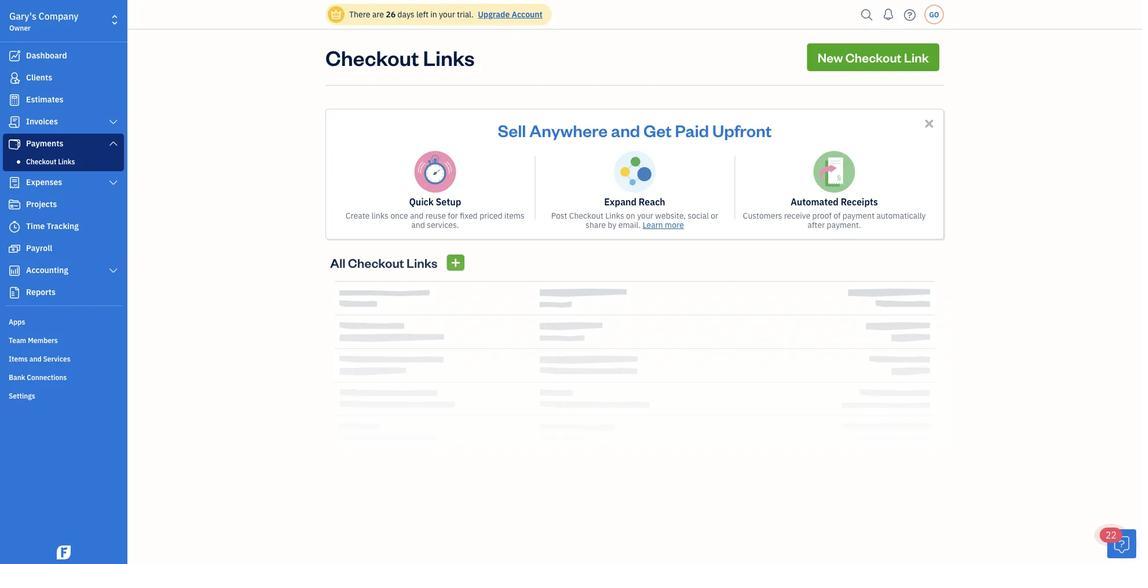 Task type: vqa. For each thing, say whether or not it's contained in the screenshot.
"Brad" associated with Brad  Klo
no



Task type: describe. For each thing, give the bounding box(es) containing it.
payments link
[[3, 134, 124, 155]]

all checkout links
[[330, 255, 438, 271]]

your inside post checkout links on your website, social or share by email.
[[637, 211, 653, 221]]

quick setup image
[[414, 151, 456, 193]]

share
[[586, 220, 606, 231]]

and down quick
[[410, 211, 424, 221]]

are
[[372, 9, 384, 20]]

expenses link
[[3, 173, 124, 193]]

payroll
[[26, 243, 52, 254]]

links down there are 26 days left in your trial. upgrade account
[[423, 43, 475, 71]]

apps link
[[3, 313, 124, 330]]

freshbooks image
[[54, 546, 73, 560]]

chevron large down image for invoices
[[108, 118, 119, 127]]

sell
[[498, 119, 526, 141]]

social
[[688, 211, 709, 221]]

chevron large down image for expenses
[[108, 178, 119, 188]]

settings
[[9, 392, 35, 401]]

payroll link
[[3, 239, 124, 259]]

apps
[[9, 317, 25, 327]]

trial.
[[457, 9, 474, 20]]

expand
[[604, 196, 637, 208]]

items and services
[[9, 354, 70, 364]]

and left get
[[611, 119, 640, 141]]

and inside main element
[[29, 354, 42, 364]]

priced
[[480, 211, 502, 221]]

members
[[28, 336, 58, 345]]

there are 26 days left in your trial. upgrade account
[[349, 9, 543, 20]]

expand reach
[[604, 196, 665, 208]]

setup
[[436, 196, 461, 208]]

items and services link
[[3, 350, 124, 367]]

team members link
[[3, 331, 124, 349]]

by
[[608, 220, 617, 231]]

projects link
[[3, 195, 124, 215]]

quick
[[409, 196, 434, 208]]

proof
[[812, 211, 832, 221]]

new
[[818, 49, 843, 65]]

22 button
[[1100, 528, 1136, 559]]

upgrade
[[478, 9, 510, 20]]

automated receipts customers receive proof of payment automatically after payment.
[[743, 196, 926, 231]]

anywhere
[[529, 119, 608, 141]]

company
[[39, 10, 78, 22]]

learn
[[643, 220, 663, 231]]

go
[[929, 10, 939, 19]]

timer image
[[8, 221, 21, 233]]

main element
[[0, 0, 156, 565]]

links left the create new checkout link image
[[407, 255, 438, 271]]

0 vertical spatial your
[[439, 9, 455, 20]]

services.
[[427, 220, 459, 231]]

project image
[[8, 199, 21, 211]]

checkout inside main element
[[26, 157, 56, 166]]

bank connections
[[9, 373, 67, 382]]

search image
[[858, 6, 876, 23]]

estimates
[[26, 94, 63, 105]]

time
[[26, 221, 45, 232]]

1 horizontal spatial checkout links
[[326, 43, 475, 71]]

bank
[[9, 373, 25, 382]]

26
[[386, 9, 396, 20]]

customers
[[743, 211, 782, 221]]

links
[[372, 211, 389, 221]]

post checkout links on your website, social or share by email.
[[551, 211, 718, 231]]

gary's
[[9, 10, 36, 22]]

money image
[[8, 243, 21, 255]]

new checkout link button
[[807, 43, 939, 71]]

links inside main element
[[58, 157, 75, 166]]

chart image
[[8, 265, 21, 277]]

links inside post checkout links on your website, social or share by email.
[[605, 211, 624, 221]]

expenses
[[26, 177, 62, 188]]

team members
[[9, 336, 58, 345]]

close image
[[923, 117, 936, 130]]

time tracking link
[[3, 217, 124, 237]]

create
[[346, 211, 370, 221]]

upfront
[[712, 119, 772, 141]]

invoice image
[[8, 116, 21, 128]]

expense image
[[8, 177, 21, 189]]

settings link
[[3, 387, 124, 404]]

checkout down are
[[326, 43, 419, 71]]

22
[[1106, 530, 1117, 542]]

fixed
[[460, 211, 478, 221]]

owner
[[9, 23, 31, 32]]

account
[[512, 9, 543, 20]]

client image
[[8, 72, 21, 84]]

reach
[[639, 196, 665, 208]]

days
[[398, 9, 415, 20]]



Task type: locate. For each thing, give the bounding box(es) containing it.
checkout for all checkout links
[[348, 255, 404, 271]]

payments
[[26, 138, 63, 149]]

automated
[[791, 196, 839, 208]]

chevron large down image for accounting
[[108, 266, 119, 276]]

items
[[504, 211, 525, 221]]

3 chevron large down image from the top
[[108, 266, 119, 276]]

crown image
[[330, 8, 342, 21]]

0 vertical spatial checkout links
[[326, 43, 475, 71]]

post
[[551, 211, 567, 221]]

invoices link
[[3, 112, 124, 133]]

all
[[330, 255, 346, 271]]

reports
[[26, 287, 56, 298]]

reports link
[[3, 283, 124, 304]]

chevron large down image
[[108, 118, 119, 127], [108, 178, 119, 188], [108, 266, 119, 276]]

chevron large down image inside expenses link
[[108, 178, 119, 188]]

checkout for post checkout links on your website, social or share by email.
[[569, 211, 604, 221]]

email.
[[618, 220, 641, 231]]

projects
[[26, 199, 57, 210]]

sell anywhere and get paid upfront
[[498, 119, 772, 141]]

checkout links link
[[5, 155, 122, 169]]

chevron large down image down payroll link
[[108, 266, 119, 276]]

dashboard image
[[8, 50, 21, 62]]

or
[[711, 211, 718, 221]]

1 horizontal spatial your
[[637, 211, 653, 221]]

chevron large down image down chevron large down image
[[108, 178, 119, 188]]

chevron large down image
[[108, 139, 119, 148]]

go button
[[924, 5, 944, 24]]

your
[[439, 9, 455, 20], [637, 211, 653, 221]]

automatically
[[877, 211, 926, 221]]

clients link
[[3, 68, 124, 89]]

there
[[349, 9, 370, 20]]

checkout
[[326, 43, 419, 71], [846, 49, 902, 65], [26, 157, 56, 166], [569, 211, 604, 221], [348, 255, 404, 271]]

dashboard link
[[3, 46, 124, 67]]

your right on
[[637, 211, 653, 221]]

accounting
[[26, 265, 68, 276]]

and right items
[[29, 354, 42, 364]]

estimate image
[[8, 94, 21, 106]]

checkout down search image
[[846, 49, 902, 65]]

payment image
[[8, 138, 21, 150]]

get
[[644, 119, 672, 141]]

team
[[9, 336, 26, 345]]

services
[[43, 354, 70, 364]]

tracking
[[47, 221, 79, 232]]

dashboard
[[26, 50, 67, 61]]

expand reach image
[[614, 151, 656, 193]]

1 vertical spatial checkout links
[[26, 157, 75, 166]]

checkout for new checkout link
[[846, 49, 902, 65]]

learn more
[[643, 220, 684, 231]]

paid
[[675, 119, 709, 141]]

checkout links down days
[[326, 43, 475, 71]]

on
[[626, 211, 635, 221]]

payment
[[843, 211, 875, 221]]

0 horizontal spatial checkout links
[[26, 157, 75, 166]]

in
[[430, 9, 437, 20]]

receive
[[784, 211, 811, 221]]

of
[[834, 211, 841, 221]]

2 chevron large down image from the top
[[108, 178, 119, 188]]

1 vertical spatial your
[[637, 211, 653, 221]]

report image
[[8, 287, 21, 299]]

website,
[[655, 211, 686, 221]]

and
[[611, 119, 640, 141], [410, 211, 424, 221], [411, 220, 425, 231], [29, 354, 42, 364]]

your right the "in"
[[439, 9, 455, 20]]

payment.
[[827, 220, 861, 231]]

for
[[448, 211, 458, 221]]

checkout inside post checkout links on your website, social or share by email.
[[569, 211, 604, 221]]

links down the expand
[[605, 211, 624, 221]]

checkout right all
[[348, 255, 404, 271]]

2 vertical spatial chevron large down image
[[108, 266, 119, 276]]

notifications image
[[879, 3, 898, 26]]

1 vertical spatial chevron large down image
[[108, 178, 119, 188]]

after
[[808, 220, 825, 231]]

checkout links inside main element
[[26, 157, 75, 166]]

receipts
[[841, 196, 878, 208]]

0 horizontal spatial your
[[439, 9, 455, 20]]

links down payments link
[[58, 157, 75, 166]]

1 chevron large down image from the top
[[108, 118, 119, 127]]

link
[[904, 49, 929, 65]]

reuse
[[426, 211, 446, 221]]

checkout right the post
[[569, 211, 604, 221]]

upgrade account link
[[476, 9, 543, 20]]

accounting link
[[3, 261, 124, 281]]

left
[[416, 9, 429, 20]]

0 vertical spatial chevron large down image
[[108, 118, 119, 127]]

estimates link
[[3, 90, 124, 111]]

quick setup create links once and reuse for fixed priced items and services.
[[346, 196, 525, 231]]

more
[[665, 220, 684, 231]]

automated receipts image
[[814, 151, 855, 193]]

go to help image
[[901, 6, 919, 23]]

connections
[[27, 373, 67, 382]]

create new checkout link image
[[450, 256, 461, 270]]

resource center badge image
[[1107, 530, 1136, 559]]

time tracking
[[26, 221, 79, 232]]

checkout links down payments
[[26, 157, 75, 166]]

clients
[[26, 72, 52, 83]]

gary's company owner
[[9, 10, 78, 32]]

checkout links
[[326, 43, 475, 71], [26, 157, 75, 166]]

chevron large down image up chevron large down image
[[108, 118, 119, 127]]

checkout down payments
[[26, 157, 56, 166]]

and left reuse
[[411, 220, 425, 231]]

items
[[9, 354, 28, 364]]

invoices
[[26, 116, 58, 127]]

once
[[390, 211, 408, 221]]

checkout inside button
[[846, 49, 902, 65]]

new checkout link
[[818, 49, 929, 65]]



